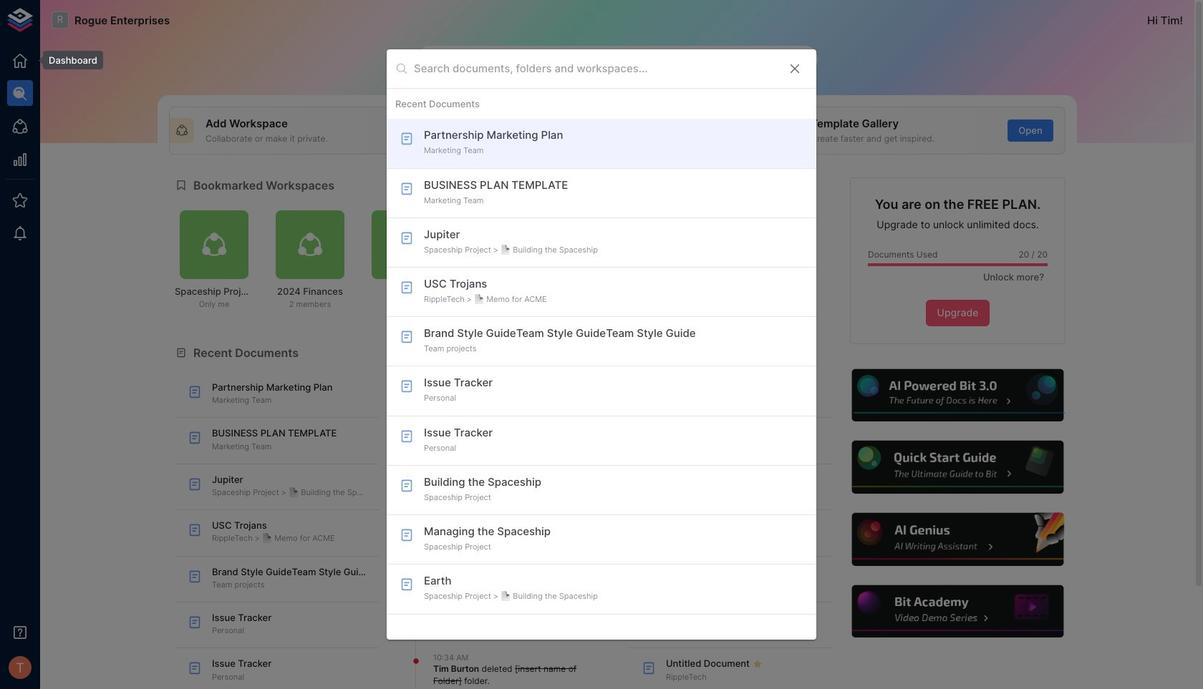 Task type: locate. For each thing, give the bounding box(es) containing it.
Search documents, folders and workspaces... text field
[[414, 58, 776, 80]]

1 help image from the top
[[850, 367, 1066, 424]]

3 help image from the top
[[850, 512, 1066, 568]]

2 help image from the top
[[850, 439, 1066, 496]]

tooltip
[[33, 51, 103, 70]]

help image
[[850, 367, 1066, 424], [850, 439, 1066, 496], [850, 512, 1066, 568], [850, 584, 1066, 641]]

dialog
[[387, 49, 816, 641]]



Task type: vqa. For each thing, say whether or not it's contained in the screenshot.
This document is locked icon
no



Task type: describe. For each thing, give the bounding box(es) containing it.
4 help image from the top
[[850, 584, 1066, 641]]



